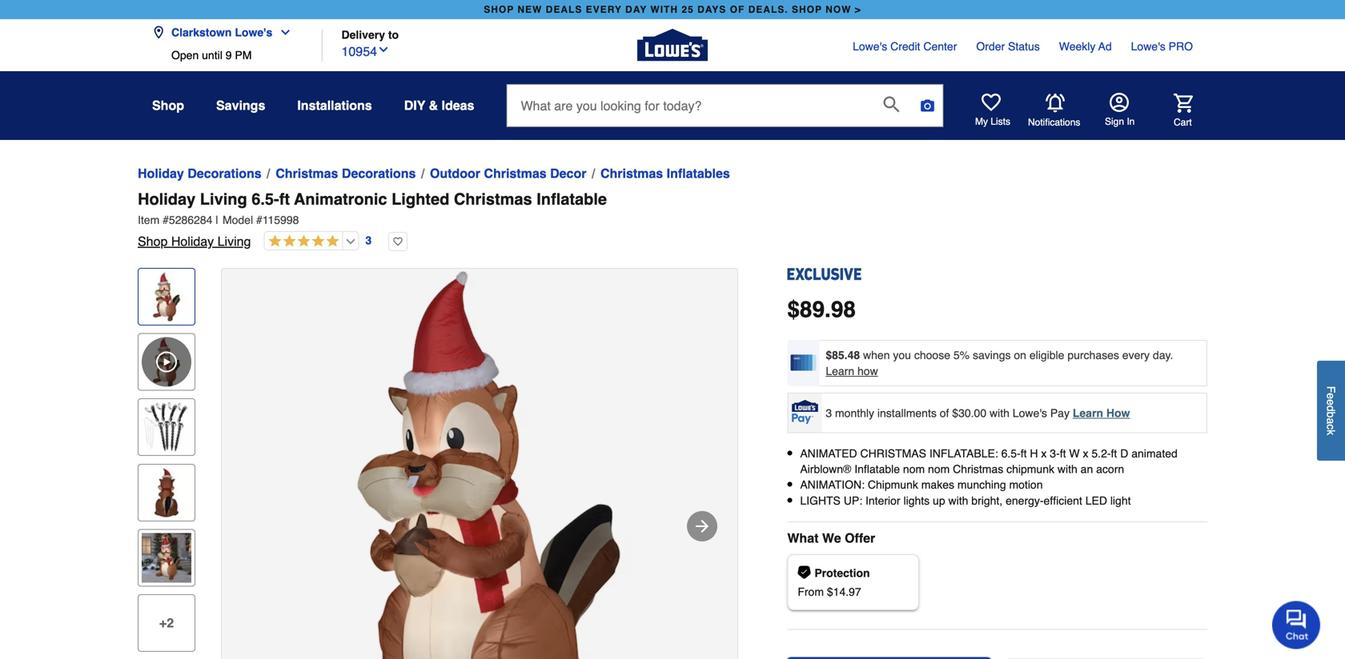 Task type: vqa. For each thing, say whether or not it's contained in the screenshot.
the +2
yes



Task type: locate. For each thing, give the bounding box(es) containing it.
from
[[798, 586, 824, 599]]

decorations up holiday living 6.5-ft animatronic lighted christmas inflatable item # 5286284 | model # 115998
[[342, 166, 416, 181]]

heart outline image
[[389, 232, 408, 251]]

6.5- up 115998
[[252, 190, 279, 209]]

+2
[[159, 616, 174, 631]]

learn down $85.48
[[826, 365, 855, 378]]

0 vertical spatial living
[[200, 190, 247, 209]]

days
[[698, 4, 727, 15]]

1 vertical spatial holiday
[[138, 190, 196, 209]]

3-
[[1050, 448, 1060, 461]]

clarkstown lowe's button
[[152, 16, 298, 49]]

munching
[[958, 479, 1006, 492]]

1 e from the top
[[1325, 393, 1338, 400]]

chevron down image inside 10954 button
[[377, 43, 390, 56]]

holiday inside "link"
[[138, 166, 184, 181]]

open until 9 pm
[[171, 49, 252, 62]]

holiday living  #115998 image
[[222, 269, 738, 660]]

1 shop from the left
[[484, 4, 514, 15]]

lighted
[[392, 190, 450, 209]]

lowe's home improvement cart image
[[1174, 94, 1193, 113]]

1 vertical spatial shop
[[138, 234, 168, 249]]

6.5- left h
[[1002, 448, 1021, 461]]

1 vertical spatial chevron down image
[[377, 43, 390, 56]]

3 for 3 monthly installments of $30.00 with lowe's pay learn how
[[826, 407, 832, 420]]

decorations inside "link"
[[188, 166, 262, 181]]

2 x from the left
[[1083, 448, 1089, 461]]

2 decorations from the left
[[342, 166, 416, 181]]

shop new deals every day with 25 days of deals. shop now > link
[[481, 0, 865, 19]]

in
[[1127, 116, 1135, 127]]

shop for shop
[[152, 98, 184, 113]]

shop button
[[152, 91, 184, 120]]

0 horizontal spatial learn
[[826, 365, 855, 378]]

0 vertical spatial with
[[990, 407, 1010, 420]]

christmas inside "animated christmas inflatable: 6.5-ft h x 3-ft w x 5.2-ft d animated airblown® inflatable nom nom christmas chipmunk with an acorn animation: chipmunk makes munching motion lights up: interior lights up with bright, energy-efficient led light"
[[953, 463, 1004, 476]]

1 vertical spatial inflatable
[[855, 463, 900, 476]]

inflatable down decor
[[537, 190, 607, 209]]

ft up 115998
[[279, 190, 290, 209]]

0 vertical spatial learn
[[826, 365, 855, 378]]

weekly
[[1059, 40, 1096, 53]]

my lists
[[976, 116, 1011, 127]]

item
[[138, 214, 160, 227]]

25
[[682, 4, 694, 15]]

living inside holiday living 6.5-ft animatronic lighted christmas inflatable item # 5286284 | model # 115998
[[200, 190, 247, 209]]

6.5- inside holiday living 6.5-ft animatronic lighted christmas inflatable item # 5286284 | model # 115998
[[252, 190, 279, 209]]

my
[[976, 116, 988, 127]]

up:
[[844, 495, 863, 508]]

1 horizontal spatial 6.5-
[[1002, 448, 1021, 461]]

1 vertical spatial 6.5-
[[1002, 448, 1021, 461]]

1 horizontal spatial learn
[[1073, 407, 1104, 420]]

2 vertical spatial with
[[949, 495, 969, 508]]

inflatable inside holiday living 6.5-ft animatronic lighted christmas inflatable item # 5286284 | model # 115998
[[537, 190, 607, 209]]

you
[[893, 349, 911, 362]]

how
[[1107, 407, 1130, 420]]

weekly ad
[[1059, 40, 1112, 53]]

christmas inside holiday living 6.5-ft animatronic lighted christmas inflatable item # 5286284 | model # 115998
[[454, 190, 532, 209]]

chevron down image
[[273, 26, 292, 39], [377, 43, 390, 56]]

# right the item
[[163, 214, 169, 227]]

order status
[[977, 40, 1040, 53]]

x right h
[[1041, 448, 1047, 461]]

installments
[[878, 407, 937, 420]]

shop new deals every day with 25 days of deals. shop now >
[[484, 4, 862, 15]]

animated
[[800, 448, 857, 461]]

shop
[[484, 4, 514, 15], [792, 4, 822, 15]]

f e e d b a c k button
[[1317, 361, 1346, 461]]

energy-
[[1006, 495, 1044, 508]]

clarkstown lowe's
[[171, 26, 273, 39]]

115998
[[263, 214, 299, 227]]

every
[[1123, 349, 1150, 362]]

#
[[163, 214, 169, 227], [256, 214, 263, 227]]

inflatable:
[[930, 448, 999, 461]]

d
[[1325, 406, 1338, 412]]

ft inside holiday living 6.5-ft animatronic lighted christmas inflatable item # 5286284 | model # 115998
[[279, 190, 290, 209]]

installations
[[297, 98, 372, 113]]

lowe's up the pm
[[235, 26, 273, 39]]

ft left the 'd'
[[1111, 448, 1118, 461]]

christmas inflatables link
[[601, 164, 730, 183]]

shop left new
[[484, 4, 514, 15]]

with
[[651, 4, 678, 15]]

location image
[[152, 26, 165, 39]]

None search field
[[507, 84, 944, 140]]

5 stars image
[[265, 235, 339, 249]]

living down model
[[218, 234, 251, 249]]

b
[[1325, 412, 1338, 418]]

with right "up"
[[949, 495, 969, 508]]

0 vertical spatial chevron down image
[[273, 26, 292, 39]]

&
[[429, 98, 438, 113]]

holiday inside holiday living 6.5-ft animatronic lighted christmas inflatable item # 5286284 | model # 115998
[[138, 190, 196, 209]]

1 vertical spatial 3
[[826, 407, 832, 420]]

lowe's home improvement notification center image
[[1046, 94, 1065, 113]]

lowe's pro link
[[1131, 38, 1193, 54]]

2 e from the top
[[1325, 400, 1338, 406]]

5286284
[[169, 214, 213, 227]]

0 vertical spatial 3
[[366, 234, 372, 247]]

my lists link
[[976, 93, 1011, 128]]

christmas decorations
[[276, 166, 416, 181]]

# right model
[[256, 214, 263, 227]]

3 left heart outline image
[[366, 234, 372, 247]]

new
[[518, 4, 542, 15]]

holiday for decorations
[[138, 166, 184, 181]]

now
[[826, 4, 852, 15]]

lowe's left pay
[[1013, 407, 1048, 420]]

e up b
[[1325, 400, 1338, 406]]

10954 button
[[342, 40, 390, 61]]

1 vertical spatial learn
[[1073, 407, 1104, 420]]

0 horizontal spatial 6.5-
[[252, 190, 279, 209]]

clarkstown
[[171, 26, 232, 39]]

diy & ideas button
[[404, 91, 474, 120]]

0 horizontal spatial inflatable
[[537, 190, 607, 209]]

holiday living  #115998 - thumbnail image
[[142, 272, 191, 322]]

with down 'w'
[[1058, 463, 1078, 476]]

nom down the christmas
[[903, 463, 925, 476]]

0 horizontal spatial x
[[1041, 448, 1047, 461]]

1 horizontal spatial chevron down image
[[377, 43, 390, 56]]

outdoor
[[430, 166, 481, 181]]

shop down open
[[152, 98, 184, 113]]

0 horizontal spatial with
[[949, 495, 969, 508]]

1 horizontal spatial 3
[[826, 407, 832, 420]]

holiday living  #115998 - thumbnail2 image
[[142, 403, 191, 453]]

e up d
[[1325, 393, 1338, 400]]

inflatable up chipmunk
[[855, 463, 900, 476]]

open
[[171, 49, 199, 62]]

order
[[977, 40, 1005, 53]]

|
[[216, 214, 219, 227]]

christmas down outdoor christmas decor link
[[454, 190, 532, 209]]

x right 'w'
[[1083, 448, 1089, 461]]

1 vertical spatial with
[[1058, 463, 1078, 476]]

0 horizontal spatial chevron down image
[[273, 26, 292, 39]]

1 horizontal spatial #
[[256, 214, 263, 227]]

1 decorations from the left
[[188, 166, 262, 181]]

ad
[[1099, 40, 1112, 53]]

christmas up munching
[[953, 463, 1004, 476]]

2 # from the left
[[256, 214, 263, 227]]

0 vertical spatial 6.5-
[[252, 190, 279, 209]]

1 horizontal spatial nom
[[928, 463, 950, 476]]

credit
[[891, 40, 921, 53]]

shop for shop holiday living
[[138, 234, 168, 249]]

1 horizontal spatial with
[[990, 407, 1010, 420]]

option group
[[781, 653, 1214, 660]]

0 horizontal spatial 3
[[366, 234, 372, 247]]

ft
[[279, 190, 290, 209], [1021, 448, 1027, 461], [1060, 448, 1066, 461], [1111, 448, 1118, 461]]

weekly ad link
[[1059, 38, 1112, 54]]

0 horizontal spatial #
[[163, 214, 169, 227]]

christmas left decor
[[484, 166, 547, 181]]

inflatables
[[667, 166, 730, 181]]

offer
[[845, 531, 876, 546]]

6.5- inside "animated christmas inflatable: 6.5-ft h x 3-ft w x 5.2-ft d animated airblown® inflatable nom nom christmas chipmunk with an acorn animation: chipmunk makes munching motion lights up: interior lights up with bright, energy-efficient led light"
[[1002, 448, 1021, 461]]

shop holiday living
[[138, 234, 251, 249]]

shop left now
[[792, 4, 822, 15]]

1 horizontal spatial shop
[[792, 4, 822, 15]]

1 horizontal spatial x
[[1083, 448, 1089, 461]]

0 horizontal spatial decorations
[[188, 166, 262, 181]]

protection plan filled image
[[798, 567, 811, 579]]

0 horizontal spatial shop
[[484, 4, 514, 15]]

>
[[855, 4, 862, 15]]

5%
[[954, 349, 970, 362]]

notifications
[[1028, 117, 1081, 128]]

airblown®
[[800, 463, 852, 476]]

shop down the item
[[138, 234, 168, 249]]

inflatable inside "animated christmas inflatable: 6.5-ft h x 3-ft w x 5.2-ft d animated airblown® inflatable nom nom christmas chipmunk with an acorn animation: chipmunk makes munching motion lights up: interior lights up with bright, energy-efficient led light"
[[855, 463, 900, 476]]

choose
[[915, 349, 951, 362]]

status
[[1008, 40, 1040, 53]]

x
[[1041, 448, 1047, 461], [1083, 448, 1089, 461]]

learn right pay
[[1073, 407, 1104, 420]]

f
[[1325, 386, 1338, 393]]

0 horizontal spatial nom
[[903, 463, 925, 476]]

0 vertical spatial holiday
[[138, 166, 184, 181]]

outdoor christmas decor link
[[430, 164, 587, 183]]

0 vertical spatial shop
[[152, 98, 184, 113]]

0 vertical spatial inflatable
[[537, 190, 607, 209]]

nom up makes
[[928, 463, 950, 476]]

christmas
[[276, 166, 338, 181], [484, 166, 547, 181], [601, 166, 663, 181], [454, 190, 532, 209], [953, 463, 1004, 476]]

+2 button
[[138, 595, 195, 653]]

deals.
[[749, 4, 789, 15]]

learn how button
[[826, 364, 878, 380]]

1 horizontal spatial inflatable
[[855, 463, 900, 476]]

3 right 'lowes pay logo' at right bottom
[[826, 407, 832, 420]]

1 horizontal spatial decorations
[[342, 166, 416, 181]]

decorations up |
[[188, 166, 262, 181]]

holiday living  #115998 - thumbnail3 image
[[142, 468, 191, 518]]

inflatable
[[537, 190, 607, 209], [855, 463, 900, 476]]

3 for 3
[[366, 234, 372, 247]]

holiday living  #115998 - thumbnail4 image
[[142, 534, 191, 583]]

living up |
[[200, 190, 247, 209]]

lowes pay logo image
[[789, 400, 821, 424]]

learn
[[826, 365, 855, 378], [1073, 407, 1104, 420]]

diy & ideas
[[404, 98, 474, 113]]

decorations
[[188, 166, 262, 181], [342, 166, 416, 181]]

led
[[1086, 495, 1108, 508]]

learn inside "$85.48 when you choose 5% savings on eligible purchases every day. learn how"
[[826, 365, 855, 378]]

with right $30.00 at the bottom of page
[[990, 407, 1010, 420]]

w
[[1070, 448, 1080, 461]]



Task type: describe. For each thing, give the bounding box(es) containing it.
2 nom from the left
[[928, 463, 950, 476]]

christmas decorations link
[[276, 164, 416, 183]]

monthly
[[835, 407, 875, 420]]

$
[[788, 297, 800, 323]]

learn how link
[[1073, 407, 1130, 420]]

diy
[[404, 98, 425, 113]]

christmas
[[861, 448, 927, 461]]

protection from $14.97
[[798, 567, 870, 599]]

f e e d b a c k
[[1325, 386, 1338, 436]]

motion
[[1010, 479, 1043, 492]]

lights
[[800, 495, 841, 508]]

savings button
[[216, 91, 265, 120]]

chevron down image inside the "clarkstown lowe's" 'button'
[[273, 26, 292, 39]]

when
[[863, 349, 890, 362]]

christmas up item number 5 2 8 6 2 8 4 and model number 1 1 5 9 9 8 element
[[601, 166, 663, 181]]

chat invite button image
[[1273, 601, 1321, 650]]

day
[[626, 4, 647, 15]]

10954
[[342, 44, 377, 59]]

outdoor christmas decor
[[430, 166, 587, 181]]

9
[[226, 49, 232, 62]]

chipmunk
[[1007, 463, 1055, 476]]

Search Query text field
[[507, 85, 871, 127]]

1 nom from the left
[[903, 463, 925, 476]]

pm
[[235, 49, 252, 62]]

sign in
[[1105, 116, 1135, 127]]

sign
[[1105, 116, 1124, 127]]

chipmunk
[[868, 479, 919, 492]]

lowe's inside 'button'
[[235, 26, 273, 39]]

decor
[[550, 166, 587, 181]]

pro
[[1169, 40, 1193, 53]]

lowe's home improvement lists image
[[982, 93, 1001, 112]]

$85.48 when you choose 5% savings on eligible purchases every day. learn how
[[826, 349, 1174, 378]]

pay
[[1051, 407, 1070, 420]]

protection
[[815, 567, 870, 580]]

animatronic
[[294, 190, 387, 209]]

c
[[1325, 425, 1338, 430]]

ft left 'w'
[[1060, 448, 1066, 461]]

d
[[1121, 448, 1129, 461]]

christmas up animatronic
[[276, 166, 338, 181]]

christmas inflatables
[[601, 166, 730, 181]]

animated
[[1132, 448, 1178, 461]]

2 vertical spatial holiday
[[171, 234, 214, 249]]

every
[[586, 4, 622, 15]]

arrow right image
[[693, 517, 712, 537]]

order status link
[[977, 38, 1040, 54]]

$ 89 . 98
[[788, 297, 856, 323]]

holiday decorations
[[138, 166, 262, 181]]

holiday for living
[[138, 190, 196, 209]]

lowe's pro
[[1131, 40, 1193, 53]]

lights
[[904, 495, 930, 508]]

decorations for christmas decorations
[[342, 166, 416, 181]]

h
[[1030, 448, 1038, 461]]

$85.48
[[826, 349, 860, 362]]

ft left h
[[1021, 448, 1027, 461]]

camera image
[[920, 98, 936, 114]]

lowe's left credit
[[853, 40, 888, 53]]

we
[[822, 531, 841, 546]]

bright,
[[972, 495, 1003, 508]]

98
[[831, 297, 856, 323]]

lowe's credit center link
[[853, 38, 957, 54]]

day.
[[1153, 349, 1174, 362]]

search image
[[884, 96, 900, 112]]

item number 5 2 8 6 2 8 4 and model number 1 1 5 9 9 8 element
[[138, 212, 1208, 228]]

installations button
[[297, 91, 372, 120]]

1 vertical spatial living
[[218, 234, 251, 249]]

2 shop from the left
[[792, 4, 822, 15]]

.
[[825, 297, 831, 323]]

lists
[[991, 116, 1011, 127]]

$14.97
[[827, 586, 862, 599]]

deals
[[546, 4, 583, 15]]

decorations for holiday decorations
[[188, 166, 262, 181]]

2 horizontal spatial with
[[1058, 463, 1078, 476]]

5.2-
[[1092, 448, 1111, 461]]

interior
[[866, 495, 901, 508]]

until
[[202, 49, 223, 62]]

of
[[730, 4, 745, 15]]

1 # from the left
[[163, 214, 169, 227]]

holiday decorations link
[[138, 164, 262, 183]]

up
[[933, 495, 946, 508]]

lowe's left pro at right top
[[1131, 40, 1166, 53]]

delivery to
[[342, 28, 399, 41]]

a
[[1325, 418, 1338, 425]]

what we offer
[[788, 531, 876, 546]]

light
[[1111, 495, 1131, 508]]

model
[[223, 214, 253, 227]]

1 x from the left
[[1041, 448, 1047, 461]]

lowe's home improvement account image
[[1110, 93, 1129, 112]]

$30.00
[[953, 407, 987, 420]]

acorn
[[1097, 463, 1125, 476]]

lowe's home improvement logo image
[[638, 10, 708, 80]]

center
[[924, 40, 957, 53]]

3 monthly installments of $30.00 with lowe's pay learn how
[[826, 407, 1130, 420]]

an
[[1081, 463, 1093, 476]]

on
[[1014, 349, 1027, 362]]



